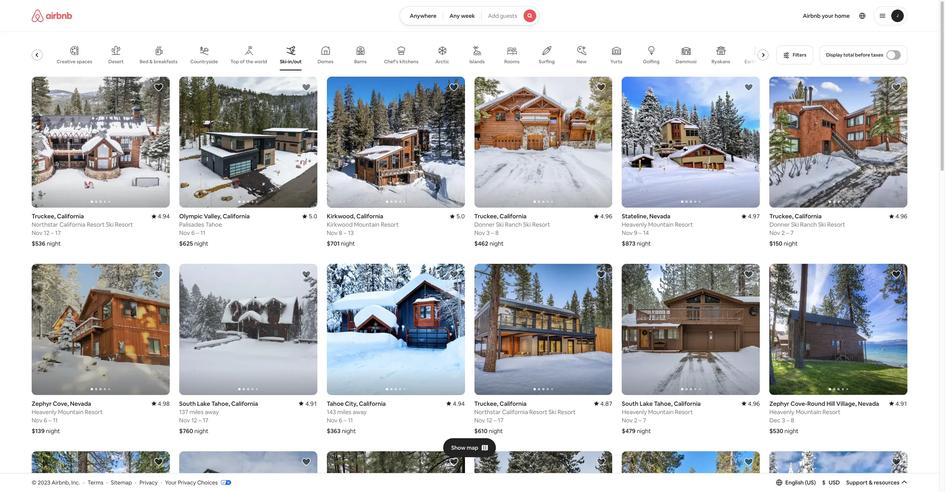 Task type: vqa. For each thing, say whether or not it's contained in the screenshot.
the leftmost away
yes



Task type: describe. For each thing, give the bounding box(es) containing it.
3 add to wishlist: south lake tahoe, california image from the left
[[892, 457, 901, 467]]

earth homes
[[745, 59, 773, 65]]

8 inside kirkwood, california kirkwood mountain resort nov 8 – 13 $701 night
[[339, 229, 342, 237]]

13
[[348, 229, 354, 237]]

0 horizontal spatial add to wishlist: tahoe city, california image
[[449, 270, 459, 280]]

tahoe, for away
[[211, 400, 230, 408]]

add to wishlist: truckee, california image for truckee, california northstar california resort ski resort nov 12 – 17 $610 night
[[597, 270, 606, 280]]

3 inside zephyr cove-round hill village, nevada heavenly mountain resort dec 3 – 8 $530 night
[[782, 417, 785, 424]]

5.0 for kirkwood, california kirkwood mountain resort nov 8 – 13 $701 night
[[456, 213, 465, 220]]

ranch for 8
[[505, 221, 522, 229]]

donner for 3
[[474, 221, 495, 229]]

support
[[846, 479, 868, 486]]

$530
[[770, 427, 783, 435]]

truckee, for truckee, california northstar california resort ski resort nov 12 – 17 $536 night
[[32, 213, 56, 220]]

airbnb your home link
[[798, 8, 855, 24]]

village,
[[837, 400, 857, 408]]

$701
[[327, 240, 340, 248]]

of
[[240, 59, 245, 65]]

the
[[246, 59, 253, 65]]

resort inside truckee, california donner ski ranch ski resort nov 3 – 8 $462 night
[[532, 221, 550, 229]]

nov inside olympic valley, california palisades tahoe nov 6 – 11 $625 night
[[179, 229, 190, 237]]

california inside the south lake tahoe, california heavenly mountain resort nov 2 – 7 $479 night
[[674, 400, 701, 408]]

$610
[[474, 427, 488, 435]]

ski for truckee, california northstar california resort ski resort nov 12 – 17 $610 night
[[549, 408, 556, 416]]

tahoe inside tahoe city, california 143 miles away nov 6 – 11 $363 night
[[327, 400, 344, 408]]

truckee, california northstar california resort ski resort nov 12 – 17 $610 night
[[474, 400, 576, 435]]

(us)
[[805, 479, 816, 486]]

california inside truckee, california donner ski ranch ski resort nov 3 – 8 $462 night
[[500, 213, 527, 220]]

4.97 out of 5 average rating image
[[742, 213, 760, 220]]

any week
[[450, 12, 475, 19]]

14
[[643, 229, 649, 237]]

choices
[[197, 479, 218, 486]]

california inside truckee, california donner ski ranch ski resort nov 2 – 7 $150 night
[[795, 213, 822, 220]]

4.96 for truckee, california donner ski ranch ski resort nov 3 – 8 $462 night
[[601, 213, 612, 220]]

stateline, nevada heavenly mountain resort nov 9 – 14 $873 night
[[622, 213, 693, 248]]

1 vertical spatial add to wishlist: tahoe city, california image
[[744, 457, 754, 467]]

truckee, california donner ski ranch ski resort nov 3 – 8 $462 night
[[474, 213, 550, 248]]

& for support
[[869, 479, 873, 486]]

ski for truckee, california donner ski ranch ski resort nov 3 – 8 $462 night
[[523, 221, 531, 229]]

8 inside truckee, california donner ski ranch ski resort nov 3 – 8 $462 night
[[495, 229, 499, 237]]

city,
[[345, 400, 358, 408]]

4.96 out of 5 average rating image
[[742, 400, 760, 408]]

taxes
[[871, 52, 883, 58]]

airbnb your home
[[803, 12, 850, 19]]

add to wishlist: south lake tahoe, california image for 4.91
[[301, 270, 311, 280]]

$625
[[179, 240, 193, 248]]

ski for truckee, california donner ski ranch ski resort nov 2 – 7 $150 night
[[818, 221, 826, 229]]

11 inside olympic valley, california palisades tahoe nov 6 – 11 $625 night
[[200, 229, 205, 237]]

creative
[[57, 59, 76, 65]]

lake for mountain
[[640, 400, 653, 408]]

4.91 out of 5 average rating image
[[299, 400, 317, 408]]

– inside olympic valley, california palisades tahoe nov 6 – 11 $625 night
[[196, 229, 199, 237]]

add to wishlist: truckee, california image for truckee, california northstar california resort ski resort nov 12 – 17 $536 night
[[154, 83, 163, 92]]

– inside zephyr cove, nevada heavenly mountain resort nov 6 – 11 $139 night
[[49, 417, 52, 424]]

hill
[[827, 400, 835, 408]]

add to wishlist: truckee, california image for truckee, california donner ski ranch ski resort nov 2 – 7 $150 night
[[892, 83, 901, 92]]

truckee, for truckee, california donner ski ranch ski resort nov 3 – 8 $462 night
[[474, 213, 499, 220]]

add to wishlist: truckee, california image for truckee, california donner ski ranch ski resort nov 3 – 8 $462 night
[[597, 83, 606, 92]]

– inside the south lake tahoe, california heavenly mountain resort nov 2 – 7 $479 night
[[639, 417, 642, 424]]

137
[[179, 408, 188, 416]]

6 for tahoe city, california 143 miles away nov 6 – 11 $363 night
[[339, 417, 342, 424]]

– inside truckee, california northstar california resort ski resort nov 12 – 17 $536 night
[[51, 229, 54, 237]]

$
[[822, 479, 826, 486]]

display total before taxes button
[[820, 46, 908, 65]]

truckee, for truckee, california donner ski ranch ski resort nov 2 – 7 $150 night
[[770, 213, 794, 220]]

miles inside "south lake tahoe, california 137 miles away nov 12 – 17 $760 night"
[[189, 408, 204, 416]]

– inside stateline, nevada heavenly mountain resort nov 9 – 14 $873 night
[[639, 229, 642, 237]]

– inside kirkwood, california kirkwood mountain resort nov 8 – 13 $701 night
[[344, 229, 347, 237]]

your
[[165, 479, 177, 486]]

nov inside stateline, nevada heavenly mountain resort nov 9 – 14 $873 night
[[622, 229, 633, 237]]

17 for $610
[[498, 417, 504, 424]]

– inside zephyr cove-round hill village, nevada heavenly mountain resort dec 3 – 8 $530 night
[[787, 417, 790, 424]]

in/out
[[288, 59, 302, 65]]

$536
[[32, 240, 45, 248]]

anywhere button
[[400, 6, 443, 25]]

night inside truckee, california northstar california resort ski resort nov 12 – 17 $536 night
[[47, 240, 61, 248]]

nov inside the south lake tahoe, california heavenly mountain resort nov 2 – 7 $479 night
[[622, 417, 633, 424]]

creative spaces
[[57, 59, 92, 65]]

– inside truckee, california donner ski ranch ski resort nov 2 – 7 $150 night
[[786, 229, 789, 237]]

usd
[[829, 479, 840, 486]]

california inside kirkwood, california kirkwood mountain resort nov 8 – 13 $701 night
[[356, 213, 383, 220]]

kirkwood
[[327, 221, 353, 229]]

anywhere
[[410, 12, 437, 19]]

add to wishlist: olympic valley, california image
[[301, 83, 311, 92]]

– inside tahoe city, california 143 miles away nov 6 – 11 $363 night
[[344, 417, 347, 424]]

ski-in/out
[[280, 59, 302, 65]]

resort inside stateline, nevada heavenly mountain resort nov 9 – 14 $873 night
[[675, 221, 693, 229]]

palisades
[[179, 221, 204, 229]]

english
[[786, 479, 804, 486]]

breakfasts
[[154, 59, 178, 65]]

zephyr cove-round hill village, nevada heavenly mountain resort dec 3 – 8 $530 night
[[770, 400, 879, 435]]

$873
[[622, 240, 636, 248]]

homes
[[758, 59, 773, 65]]

english (us)
[[786, 479, 816, 486]]

kirkwood, california kirkwood mountain resort nov 8 – 13 $701 night
[[327, 213, 399, 248]]

top
[[231, 59, 239, 65]]

4.98 out of 5 average rating image
[[151, 400, 170, 408]]

yurts
[[611, 59, 622, 65]]

nov inside truckee, california northstar california resort ski resort nov 12 – 17 $536 night
[[32, 229, 42, 237]]

night inside zephyr cove-round hill village, nevada heavenly mountain resort dec 3 – 8 $530 night
[[785, 427, 799, 435]]

nov inside "south lake tahoe, california 137 miles away nov 12 – 17 $760 night"
[[179, 417, 190, 424]]

top of the world
[[231, 59, 267, 65]]

add to wishlist: kirkwood, california image
[[449, 83, 459, 92]]

© 2023 airbnb, inc. ·
[[32, 479, 84, 486]]

your privacy choices
[[165, 479, 218, 486]]

add guests
[[488, 12, 517, 19]]

truckee, california donner ski ranch ski resort nov 2 – 7 $150 night
[[770, 213, 845, 248]]

california inside "south lake tahoe, california 137 miles away nov 12 – 17 $760 night"
[[231, 400, 258, 408]]

& for bed
[[149, 59, 153, 65]]

california inside tahoe city, california 143 miles away nov 6 – 11 $363 night
[[359, 400, 386, 408]]

add guests button
[[481, 6, 539, 25]]

$479
[[622, 427, 636, 435]]

terms · sitemap · privacy ·
[[88, 479, 162, 486]]

south for heavenly
[[622, 400, 639, 408]]

add to wishlist: south lake tahoe, california image for 4.96
[[744, 270, 754, 280]]

rooms
[[504, 59, 520, 65]]

night inside the south lake tahoe, california heavenly mountain resort nov 2 – 7 $479 night
[[637, 427, 651, 435]]

7 for heavenly
[[643, 417, 646, 424]]

$363
[[327, 427, 341, 435]]

$462
[[474, 240, 488, 248]]

before
[[855, 52, 870, 58]]

night inside olympic valley, california palisades tahoe nov 6 – 11 $625 night
[[194, 240, 208, 248]]

night inside kirkwood, california kirkwood mountain resort nov 8 – 13 $701 night
[[341, 240, 355, 248]]

profile element
[[549, 0, 908, 32]]

barns
[[354, 59, 367, 65]]

add
[[488, 12, 499, 19]]

4.87
[[601, 400, 612, 408]]

tahoe city, california 143 miles away nov 6 – 11 $363 night
[[327, 400, 386, 435]]

11 for zephyr cove, nevada heavenly mountain resort nov 6 – 11 $139 night
[[53, 417, 58, 424]]

night inside tahoe city, california 143 miles away nov 6 – 11 $363 night
[[342, 427, 356, 435]]

bed & breakfasts
[[140, 59, 178, 65]]

nov inside truckee, california donner ski ranch ski resort nov 3 – 8 $462 night
[[474, 229, 485, 237]]

spaces
[[77, 59, 92, 65]]

add to wishlist: truckee, california image
[[301, 457, 311, 467]]

6 for zephyr cove, nevada heavenly mountain resort nov 6 – 11 $139 night
[[44, 417, 47, 424]]

143
[[327, 408, 336, 416]]

mountain inside the south lake tahoe, california heavenly mountain resort nov 2 – 7 $479 night
[[648, 408, 674, 416]]

kitchens
[[400, 59, 419, 65]]

mountain inside zephyr cove, nevada heavenly mountain resort nov 6 – 11 $139 night
[[58, 408, 83, 416]]

none search field containing anywhere
[[400, 6, 539, 25]]

resort inside zephyr cove, nevada heavenly mountain resort nov 6 – 11 $139 night
[[85, 408, 103, 416]]

2023
[[38, 479, 50, 486]]

4.96 out of 5 average rating image for truckee, california donner ski ranch ski resort nov 3 – 8 $462 night
[[594, 213, 612, 220]]

bed
[[140, 59, 148, 65]]

nevada inside stateline, nevada heavenly mountain resort nov 9 – 14 $873 night
[[649, 213, 671, 220]]

add to wishlist: stateline, nevada image
[[744, 83, 754, 92]]

1 · from the left
[[83, 479, 84, 486]]

new
[[577, 59, 587, 65]]

islands
[[470, 59, 485, 65]]

donner for 2
[[770, 221, 790, 229]]

nevada inside zephyr cove, nevada heavenly mountain resort nov 6 – 11 $139 night
[[70, 400, 91, 408]]

– inside "south lake tahoe, california 137 miles away nov 12 – 17 $760 night"
[[198, 417, 201, 424]]



Task type: locate. For each thing, give the bounding box(es) containing it.
2 away from the left
[[353, 408, 367, 416]]

ski-
[[280, 59, 288, 65]]

0 horizontal spatial &
[[149, 59, 153, 65]]

donner up the $462
[[474, 221, 495, 229]]

0 horizontal spatial 4.91
[[305, 400, 317, 408]]

california inside olympic valley, california palisades tahoe nov 6 – 11 $625 night
[[223, 213, 250, 220]]

truckee, inside truckee, california northstar california resort ski resort nov 12 – 17 $610 night
[[474, 400, 499, 408]]

show map
[[451, 444, 478, 451]]

1 away from the left
[[205, 408, 219, 416]]

resort
[[87, 221, 105, 229], [115, 221, 133, 229], [532, 221, 550, 229], [675, 221, 693, 229], [381, 221, 399, 229], [827, 221, 845, 229], [85, 408, 103, 416], [529, 408, 547, 416], [558, 408, 576, 416], [675, 408, 693, 416], [823, 408, 841, 416]]

group containing containers
[[19, 40, 773, 70]]

filters
[[793, 52, 807, 58]]

zephyr inside zephyr cove-round hill village, nevada heavenly mountain resort dec 3 – 8 $530 night
[[770, 400, 789, 408]]

countryside
[[190, 59, 218, 65]]

1 horizontal spatial lake
[[640, 400, 653, 408]]

night inside truckee, california northstar california resort ski resort nov 12 – 17 $610 night
[[489, 427, 503, 435]]

0 horizontal spatial miles
[[189, 408, 204, 416]]

night inside truckee, california donner ski ranch ski resort nov 3 – 8 $462 night
[[490, 240, 504, 248]]

0 horizontal spatial 8
[[339, 229, 342, 237]]

0 vertical spatial 7
[[791, 229, 794, 237]]

11 down cove,
[[53, 417, 58, 424]]

17 inside truckee, california northstar california resort ski resort nov 12 – 17 $536 night
[[55, 229, 61, 237]]

northstar inside truckee, california northstar california resort ski resort nov 12 – 17 $536 night
[[32, 221, 58, 229]]

night inside "south lake tahoe, california 137 miles away nov 12 – 17 $760 night"
[[194, 427, 208, 435]]

night right '$760'
[[194, 427, 208, 435]]

heavenly up dec
[[770, 408, 795, 416]]

1 horizontal spatial 5.0 out of 5 average rating image
[[450, 213, 465, 220]]

1 tahoe, from the left
[[211, 400, 230, 408]]

english (us) button
[[776, 479, 816, 486]]

12 inside "south lake tahoe, california 137 miles away nov 12 – 17 $760 night"
[[191, 417, 197, 424]]

truckee, inside truckee, california northstar california resort ski resort nov 12 – 17 $536 night
[[32, 213, 56, 220]]

nov inside zephyr cove, nevada heavenly mountain resort nov 6 – 11 $139 night
[[32, 417, 42, 424]]

1 ranch from the left
[[505, 221, 522, 229]]

2 add to wishlist: south lake tahoe, california image from the left
[[449, 457, 459, 467]]

1 vertical spatial 4.94
[[453, 400, 465, 408]]

4.91
[[305, 400, 317, 408], [896, 400, 908, 408]]

kirkwood,
[[327, 213, 355, 220]]

mountain inside kirkwood, california kirkwood mountain resort nov 8 – 13 $701 night
[[354, 221, 380, 229]]

· left privacy link
[[135, 479, 136, 486]]

2 horizontal spatial 11
[[348, 417, 353, 424]]

1 horizontal spatial 6
[[191, 229, 195, 237]]

4.97
[[748, 213, 760, 220]]

– inside truckee, california donner ski ranch ski resort nov 3 – 8 $462 night
[[491, 229, 494, 237]]

2 horizontal spatial 4.96
[[896, 213, 908, 220]]

4 · from the left
[[161, 479, 162, 486]]

group
[[19, 40, 773, 70], [32, 77, 170, 208], [179, 77, 317, 208], [327, 77, 465, 208], [474, 77, 612, 208], [622, 77, 760, 208], [770, 77, 908, 208], [32, 264, 170, 395], [179, 264, 317, 395], [327, 264, 465, 395], [474, 264, 612, 395], [622, 264, 760, 395], [770, 264, 908, 395], [32, 452, 170, 492], [179, 452, 317, 492], [327, 452, 465, 492], [474, 452, 612, 492], [622, 452, 760, 492], [770, 452, 908, 492]]

0 vertical spatial 3
[[487, 229, 490, 237]]

2 horizontal spatial 17
[[498, 417, 504, 424]]

1 horizontal spatial privacy
[[178, 479, 196, 486]]

2 privacy from the left
[[178, 479, 196, 486]]

1 horizontal spatial south
[[622, 400, 639, 408]]

nov inside truckee, california northstar california resort ski resort nov 12 – 17 $610 night
[[474, 417, 485, 424]]

0 horizontal spatial add to wishlist: south lake tahoe, california image
[[301, 270, 311, 280]]

2 4.96 out of 5 average rating image from the left
[[889, 213, 908, 220]]

add to wishlist: south lake tahoe, california image up 'resources'
[[892, 457, 901, 467]]

1 add to wishlist: south lake tahoe, california image from the left
[[154, 457, 163, 467]]

add to wishlist: south lake tahoe, california image
[[154, 457, 163, 467], [449, 457, 459, 467], [892, 457, 901, 467]]

northstar up $610
[[474, 408, 501, 416]]

– inside truckee, california northstar california resort ski resort nov 12 – 17 $610 night
[[494, 417, 497, 424]]

1 5.0 from the left
[[309, 213, 317, 220]]

night right $479
[[637, 427, 651, 435]]

truckee, up $610
[[474, 400, 499, 408]]

1 horizontal spatial tahoe
[[327, 400, 344, 408]]

1 horizontal spatial 4.91
[[896, 400, 908, 408]]

&
[[149, 59, 153, 65], [869, 479, 873, 486]]

ryokans
[[712, 59, 730, 65]]

$139
[[32, 427, 45, 435]]

night right $139
[[46, 427, 60, 435]]

heavenly down cove,
[[32, 408, 57, 416]]

2 for $150
[[782, 229, 785, 237]]

arctic
[[435, 59, 449, 65]]

tahoe down the valley,
[[205, 221, 222, 229]]

ranch for 7
[[800, 221, 817, 229]]

None search field
[[400, 6, 539, 25]]

world
[[254, 59, 267, 65]]

night right $536
[[47, 240, 61, 248]]

11 inside zephyr cove, nevada heavenly mountain resort nov 6 – 11 $139 night
[[53, 417, 58, 424]]

· right terms
[[106, 479, 108, 486]]

zephyr for zephyr cove, nevada heavenly mountain resort nov 6 – 11 $139 night
[[32, 400, 52, 408]]

1 horizontal spatial add to wishlist: tahoe city, california image
[[744, 457, 754, 467]]

1 horizontal spatial 4.94
[[453, 400, 465, 408]]

donner inside truckee, california donner ski ranch ski resort nov 2 – 7 $150 night
[[770, 221, 790, 229]]

1 vertical spatial northstar
[[474, 408, 501, 416]]

1 horizontal spatial 5.0
[[456, 213, 465, 220]]

miles down 'city,'
[[337, 408, 351, 416]]

south up 137
[[179, 400, 196, 408]]

night right $610
[[489, 427, 503, 435]]

night right the $530
[[785, 427, 799, 435]]

0 horizontal spatial donner
[[474, 221, 495, 229]]

away down 'city,'
[[353, 408, 367, 416]]

11 for tahoe city, california 143 miles away nov 6 – 11 $363 night
[[348, 417, 353, 424]]

5.0 out of 5 average rating image
[[303, 213, 317, 220], [450, 213, 465, 220]]

add to wishlist: zephyr cove-round hill village, nevada image
[[892, 270, 901, 280]]

$150
[[770, 240, 783, 248]]

any
[[450, 12, 460, 19]]

2 ranch from the left
[[800, 221, 817, 229]]

northstar inside truckee, california northstar california resort ski resort nov 12 – 17 $610 night
[[474, 408, 501, 416]]

0 horizontal spatial 4.94
[[158, 213, 170, 220]]

add to wishlist: south lake tahoe, california image up privacy link
[[154, 457, 163, 467]]

night right $363
[[342, 427, 356, 435]]

heavenly inside stateline, nevada heavenly mountain resort nov 9 – 14 $873 night
[[622, 221, 647, 229]]

olympic valley, california palisades tahoe nov 6 – 11 $625 night
[[179, 213, 250, 248]]

nevada inside zephyr cove-round hill village, nevada heavenly mountain resort dec 3 – 8 $530 night
[[858, 400, 879, 408]]

5.0 out of 5 average rating image for olympic valley, california palisades tahoe nov 6 – 11 $625 night
[[303, 213, 317, 220]]

3 up the $462
[[487, 229, 490, 237]]

terms link
[[88, 479, 103, 486]]

night right $625
[[194, 240, 208, 248]]

airbnb,
[[52, 479, 70, 486]]

tahoe
[[205, 221, 222, 229], [327, 400, 344, 408]]

1 horizontal spatial ranch
[[800, 221, 817, 229]]

0 horizontal spatial 5.0
[[309, 213, 317, 220]]

6 inside olympic valley, california palisades tahoe nov 6 – 11 $625 night
[[191, 229, 195, 237]]

0 horizontal spatial south
[[179, 400, 196, 408]]

1 horizontal spatial 4.96
[[748, 400, 760, 408]]

0 horizontal spatial zephyr
[[32, 400, 52, 408]]

tahoe, inside "south lake tahoe, california 137 miles away nov 12 – 17 $760 night"
[[211, 400, 230, 408]]

6 up $139
[[44, 417, 47, 424]]

week
[[461, 12, 475, 19]]

night down 13
[[341, 240, 355, 248]]

miles inside tahoe city, california 143 miles away nov 6 – 11 $363 night
[[337, 408, 351, 416]]

7
[[791, 229, 794, 237], [643, 417, 646, 424]]

4.91 for south lake tahoe, california 137 miles away nov 12 – 17 $760 night
[[305, 400, 317, 408]]

7 inside the south lake tahoe, california heavenly mountain resort nov 2 – 7 $479 night
[[643, 417, 646, 424]]

1 vertical spatial 7
[[643, 417, 646, 424]]

nov
[[32, 229, 42, 237], [179, 229, 190, 237], [474, 229, 485, 237], [622, 229, 633, 237], [327, 229, 338, 237], [770, 229, 780, 237], [32, 417, 42, 424], [179, 417, 190, 424], [474, 417, 485, 424], [622, 417, 633, 424], [327, 417, 338, 424]]

night
[[47, 240, 61, 248], [194, 240, 208, 248], [490, 240, 504, 248], [637, 240, 651, 248], [341, 240, 355, 248], [784, 240, 798, 248], [46, 427, 60, 435], [194, 427, 208, 435], [489, 427, 503, 435], [637, 427, 651, 435], [342, 427, 356, 435], [785, 427, 799, 435]]

privacy
[[139, 479, 158, 486], [178, 479, 196, 486]]

2 inside the south lake tahoe, california heavenly mountain resort nov 2 – 7 $479 night
[[634, 417, 637, 424]]

$760
[[179, 427, 193, 435]]

ranch inside truckee, california donner ski ranch ski resort nov 2 – 7 $150 night
[[800, 221, 817, 229]]

1 vertical spatial 3
[[782, 417, 785, 424]]

away inside "south lake tahoe, california 137 miles away nov 12 – 17 $760 night"
[[205, 408, 219, 416]]

11 inside tahoe city, california 143 miles away nov 6 – 11 $363 night
[[348, 417, 353, 424]]

9
[[634, 229, 638, 237]]

resort inside the south lake tahoe, california heavenly mountain resort nov 2 – 7 $479 night
[[675, 408, 693, 416]]

your
[[822, 12, 834, 19]]

2 · from the left
[[106, 479, 108, 486]]

2 zephyr from the left
[[770, 400, 789, 408]]

2 tahoe, from the left
[[654, 400, 673, 408]]

0 horizontal spatial 7
[[643, 417, 646, 424]]

12 for $760
[[191, 417, 197, 424]]

night right the $462
[[490, 240, 504, 248]]

6 inside zephyr cove, nevada heavenly mountain resort nov 6 – 11 $139 night
[[44, 417, 47, 424]]

nov up $625
[[179, 229, 190, 237]]

nov inside tahoe city, california 143 miles away nov 6 – 11 $363 night
[[327, 417, 338, 424]]

· right inc.
[[83, 479, 84, 486]]

chef's kitchens
[[384, 59, 419, 65]]

12 inside truckee, california northstar california resort ski resort nov 12 – 17 $610 night
[[487, 417, 492, 424]]

4.96 for south lake tahoe, california heavenly mountain resort nov 2 – 7 $479 night
[[748, 400, 760, 408]]

2 4.91 from the left
[[896, 400, 908, 408]]

0 vertical spatial &
[[149, 59, 153, 65]]

0 vertical spatial 4.94
[[158, 213, 170, 220]]

ranch inside truckee, california donner ski ranch ski resort nov 3 – 8 $462 night
[[505, 221, 522, 229]]

night inside zephyr cove, nevada heavenly mountain resort nov 6 – 11 $139 night
[[46, 427, 60, 435]]

tahoe, inside the south lake tahoe, california heavenly mountain resort nov 2 – 7 $479 night
[[654, 400, 673, 408]]

surfing
[[539, 59, 555, 65]]

0 horizontal spatial tahoe,
[[211, 400, 230, 408]]

night down 14
[[637, 240, 651, 248]]

resources
[[874, 479, 900, 486]]

6 down palisades on the top left
[[191, 229, 195, 237]]

nov down 137
[[179, 417, 190, 424]]

5.0
[[309, 213, 317, 220], [456, 213, 465, 220]]

resort inside kirkwood, california kirkwood mountain resort nov 8 – 13 $701 night
[[381, 221, 399, 229]]

1 5.0 out of 5 average rating image from the left
[[303, 213, 317, 220]]

4.94 for tahoe city, california 143 miles away nov 6 – 11 $363 night
[[453, 400, 465, 408]]

6 up $363
[[339, 417, 342, 424]]

2 horizontal spatial 8
[[791, 417, 794, 424]]

privacy right your
[[178, 479, 196, 486]]

domes
[[318, 59, 334, 65]]

0 horizontal spatial privacy
[[139, 479, 158, 486]]

golfing
[[643, 59, 660, 65]]

2 miles from the left
[[337, 408, 351, 416]]

©
[[32, 479, 36, 486]]

7 inside truckee, california donner ski ranch ski resort nov 2 – 7 $150 night
[[791, 229, 794, 237]]

privacy left your
[[139, 479, 158, 486]]

nov up $701
[[327, 229, 338, 237]]

2 horizontal spatial nevada
[[858, 400, 879, 408]]

2 south from the left
[[622, 400, 639, 408]]

2 horizontal spatial add to wishlist: south lake tahoe, california image
[[892, 457, 901, 467]]

0 horizontal spatial lake
[[197, 400, 210, 408]]

1 horizontal spatial donner
[[770, 221, 790, 229]]

1 donner from the left
[[474, 221, 495, 229]]

2 up $479
[[634, 417, 637, 424]]

heavenly inside zephyr cove-round hill village, nevada heavenly mountain resort dec 3 – 8 $530 night
[[770, 408, 795, 416]]

lake for miles
[[197, 400, 210, 408]]

1 vertical spatial 2
[[634, 417, 637, 424]]

donner up $150
[[770, 221, 790, 229]]

night right $150
[[784, 240, 798, 248]]

0 horizontal spatial tahoe
[[205, 221, 222, 229]]

zephyr inside zephyr cove, nevada heavenly mountain resort nov 6 – 11 $139 night
[[32, 400, 52, 408]]

1 horizontal spatial 8
[[495, 229, 499, 237]]

2 horizontal spatial 6
[[339, 417, 342, 424]]

miles right 137
[[189, 408, 204, 416]]

0 vertical spatial add to wishlist: tahoe city, california image
[[449, 270, 459, 280]]

0 horizontal spatial nevada
[[70, 400, 91, 408]]

12 inside truckee, california northstar california resort ski resort nov 12 – 17 $536 night
[[44, 229, 50, 237]]

0 horizontal spatial northstar
[[32, 221, 58, 229]]

5.0 for olympic valley, california palisades tahoe nov 6 – 11 $625 night
[[309, 213, 317, 220]]

add to wishlist: south lake tahoe, california image down show
[[449, 457, 459, 467]]

south lake tahoe, california heavenly mountain resort nov 2 – 7 $479 night
[[622, 400, 701, 435]]

night inside stateline, nevada heavenly mountain resort nov 9 – 14 $873 night
[[637, 240, 651, 248]]

support & resources button
[[846, 479, 908, 486]]

0 horizontal spatial 4.96
[[601, 213, 612, 220]]

tahoe, for resort
[[654, 400, 673, 408]]

truckee, california northstar california resort ski resort nov 12 – 17 $536 night
[[32, 213, 133, 248]]

northstar up $536
[[32, 221, 58, 229]]

display total before taxes
[[826, 52, 883, 58]]

0 horizontal spatial 4.96 out of 5 average rating image
[[594, 213, 612, 220]]

1 horizontal spatial nevada
[[649, 213, 671, 220]]

heavenly down stateline, on the right top of the page
[[622, 221, 647, 229]]

lake inside "south lake tahoe, california 137 miles away nov 12 – 17 $760 night"
[[197, 400, 210, 408]]

nov inside kirkwood, california kirkwood mountain resort nov 8 – 13 $701 night
[[327, 229, 338, 237]]

1 horizontal spatial away
[[353, 408, 367, 416]]

zephyr left cove,
[[32, 400, 52, 408]]

south inside the south lake tahoe, california heavenly mountain resort nov 2 – 7 $479 night
[[622, 400, 639, 408]]

2 inside truckee, california donner ski ranch ski resort nov 2 – 7 $150 night
[[782, 229, 785, 237]]

1 horizontal spatial miles
[[337, 408, 351, 416]]

nov left 9
[[622, 229, 633, 237]]

1 horizontal spatial add to wishlist: south lake tahoe, california image
[[744, 270, 754, 280]]

heavenly inside zephyr cove, nevada heavenly mountain resort nov 6 – 11 $139 night
[[32, 408, 57, 416]]

show map button
[[443, 438, 496, 457]]

terms
[[88, 479, 103, 486]]

zephyr cove, nevada heavenly mountain resort nov 6 – 11 $139 night
[[32, 400, 103, 435]]

2 lake from the left
[[640, 400, 653, 408]]

nov inside truckee, california donner ski ranch ski resort nov 2 – 7 $150 night
[[770, 229, 780, 237]]

add to wishlist: tahoe city, california image
[[449, 270, 459, 280], [744, 457, 754, 467]]

1 horizontal spatial zephyr
[[770, 400, 789, 408]]

resort inside truckee, california donner ski ranch ski resort nov 2 – 7 $150 night
[[827, 221, 845, 229]]

resort inside zephyr cove-round hill village, nevada heavenly mountain resort dec 3 – 8 $530 night
[[823, 408, 841, 416]]

1 horizontal spatial 4.96 out of 5 average rating image
[[889, 213, 908, 220]]

2 up $150
[[782, 229, 785, 237]]

tahoe up 143
[[327, 400, 344, 408]]

nevada right stateline, on the right top of the page
[[649, 213, 671, 220]]

1 privacy from the left
[[139, 479, 158, 486]]

1 add to wishlist: south lake tahoe, california image from the left
[[301, 270, 311, 280]]

mountain inside stateline, nevada heavenly mountain resort nov 9 – 14 $873 night
[[648, 221, 674, 229]]

1 horizontal spatial 11
[[200, 229, 205, 237]]

1 horizontal spatial 7
[[791, 229, 794, 237]]

2 for $479
[[634, 417, 637, 424]]

truckee, for truckee, california northstar california resort ski resort nov 12 – 17 $610 night
[[474, 400, 499, 408]]

4.91 for zephyr cove-round hill village, nevada heavenly mountain resort dec 3 – 8 $530 night
[[896, 400, 908, 408]]

tahoe,
[[211, 400, 230, 408], [654, 400, 673, 408]]

night inside truckee, california donner ski ranch ski resort nov 2 – 7 $150 night
[[784, 240, 798, 248]]

nevada right village,
[[858, 400, 879, 408]]

2 5.0 out of 5 average rating image from the left
[[450, 213, 465, 220]]

3 · from the left
[[135, 479, 136, 486]]

2 add to wishlist: south lake tahoe, california image from the left
[[744, 270, 754, 280]]

12 up '$760'
[[191, 417, 197, 424]]

truckee, up the $462
[[474, 213, 499, 220]]

5.0 out of 5 average rating image for kirkwood, california kirkwood mountain resort nov 8 – 13 $701 night
[[450, 213, 465, 220]]

south lake tahoe, california 137 miles away nov 12 – 17 $760 night
[[179, 400, 258, 435]]

zephyr up dec
[[770, 400, 789, 408]]

nov up $139
[[32, 417, 42, 424]]

away inside tahoe city, california 143 miles away nov 6 – 11 $363 night
[[353, 408, 367, 416]]

dec
[[770, 417, 781, 424]]

1 horizontal spatial 3
[[782, 417, 785, 424]]

11 down 'city,'
[[348, 417, 353, 424]]

11 down palisades on the top left
[[200, 229, 205, 237]]

away right 137
[[205, 408, 219, 416]]

desert
[[108, 59, 124, 65]]

3 inside truckee, california donner ski ranch ski resort nov 3 – 8 $462 night
[[487, 229, 490, 237]]

ski inside truckee, california northstar california resort ski resort nov 12 – 17 $536 night
[[106, 221, 114, 229]]

0 vertical spatial tahoe
[[205, 221, 222, 229]]

northstar for $536
[[32, 221, 58, 229]]

lake inside the south lake tahoe, california heavenly mountain resort nov 2 – 7 $479 night
[[640, 400, 653, 408]]

17
[[55, 229, 61, 237], [203, 417, 208, 424], [498, 417, 504, 424]]

4.94 out of 5 average rating image
[[447, 400, 465, 408]]

12 for $610
[[487, 417, 492, 424]]

sitemap
[[111, 479, 132, 486]]

1 miles from the left
[[189, 408, 204, 416]]

containers
[[19, 59, 44, 65]]

12 up $610
[[487, 417, 492, 424]]

1 horizontal spatial add to wishlist: south lake tahoe, california image
[[449, 457, 459, 467]]

ski for truckee, california northstar california resort ski resort nov 12 – 17 $536 night
[[106, 221, 114, 229]]

heavenly inside the south lake tahoe, california heavenly mountain resort nov 2 – 7 $479 night
[[622, 408, 647, 416]]

6
[[191, 229, 195, 237], [44, 417, 47, 424], [339, 417, 342, 424]]

0 horizontal spatial ranch
[[505, 221, 522, 229]]

zephyr
[[32, 400, 52, 408], [770, 400, 789, 408]]

1 4.91 from the left
[[305, 400, 317, 408]]

1 south from the left
[[179, 400, 196, 408]]

1 horizontal spatial 17
[[203, 417, 208, 424]]

ranch
[[505, 221, 522, 229], [800, 221, 817, 229]]

ski inside truckee, california northstar california resort ski resort nov 12 – 17 $610 night
[[549, 408, 556, 416]]

1 horizontal spatial tahoe,
[[654, 400, 673, 408]]

nov up $479
[[622, 417, 633, 424]]

0 horizontal spatial 17
[[55, 229, 61, 237]]

12 up $536
[[44, 229, 50, 237]]

4.91 out of 5 average rating image
[[889, 400, 908, 408]]

12 for $536
[[44, 229, 50, 237]]

guests
[[500, 12, 517, 19]]

olympic
[[179, 213, 203, 220]]

donner
[[474, 221, 495, 229], [770, 221, 790, 229]]

7 for ranch
[[791, 229, 794, 237]]

0 horizontal spatial 2
[[634, 417, 637, 424]]

0 vertical spatial 2
[[782, 229, 785, 237]]

donner inside truckee, california donner ski ranch ski resort nov 3 – 8 $462 night
[[474, 221, 495, 229]]

your privacy choices link
[[165, 479, 231, 487]]

8 inside zephyr cove-round hill village, nevada heavenly mountain resort dec 3 – 8 $530 night
[[791, 417, 794, 424]]

11
[[200, 229, 205, 237], [53, 417, 58, 424], [348, 417, 353, 424]]

1 vertical spatial tahoe
[[327, 400, 344, 408]]

3
[[487, 229, 490, 237], [782, 417, 785, 424]]

0 horizontal spatial 6
[[44, 417, 47, 424]]

nov up $536
[[32, 229, 42, 237]]

3 right dec
[[782, 417, 785, 424]]

4.94 for truckee, california northstar california resort ski resort nov 12 – 17 $536 night
[[158, 213, 170, 220]]

& right support in the right of the page
[[869, 479, 873, 486]]

17 for $536
[[55, 229, 61, 237]]

northstar for $610
[[474, 408, 501, 416]]

17 inside truckee, california northstar california resort ski resort nov 12 – 17 $610 night
[[498, 417, 504, 424]]

truckee,
[[32, 213, 56, 220], [474, 213, 499, 220], [770, 213, 794, 220], [474, 400, 499, 408]]

0 horizontal spatial 12
[[44, 229, 50, 237]]

0 horizontal spatial away
[[205, 408, 219, 416]]

4.87 out of 5 average rating image
[[594, 400, 612, 408]]

add to wishlist: truckee, california image
[[154, 83, 163, 92], [597, 83, 606, 92], [892, 83, 901, 92], [597, 270, 606, 280]]

1 vertical spatial &
[[869, 479, 873, 486]]

sitemap link
[[111, 479, 132, 486]]

1 horizontal spatial &
[[869, 479, 873, 486]]

nov up the $462
[[474, 229, 485, 237]]

add to wishlist: south lake tahoe, california image
[[301, 270, 311, 280], [744, 270, 754, 280]]

nov down 143
[[327, 417, 338, 424]]

add to wishlist: zephyr cove, nevada image
[[154, 270, 163, 280]]

truckee, up $536
[[32, 213, 56, 220]]

4.96 for truckee, california donner ski ranch ski resort nov 2 – 7 $150 night
[[896, 213, 908, 220]]

privacy link
[[139, 479, 158, 486]]

truckee, inside truckee, california donner ski ranch ski resort nov 3 – 8 $462 night
[[474, 213, 499, 220]]

add to wishlist: tahoe vista, california image
[[597, 457, 606, 467]]

17 inside "south lake tahoe, california 137 miles away nov 12 – 17 $760 night"
[[203, 417, 208, 424]]

2 5.0 from the left
[[456, 213, 465, 220]]

1 horizontal spatial northstar
[[474, 408, 501, 416]]

2 horizontal spatial 12
[[487, 417, 492, 424]]

south inside "south lake tahoe, california 137 miles away nov 12 – 17 $760 night"
[[179, 400, 196, 408]]

6 inside tahoe city, california 143 miles away nov 6 – 11 $363 night
[[339, 417, 342, 424]]

south right 4.87
[[622, 400, 639, 408]]

any week button
[[443, 6, 482, 25]]

& right bed
[[149, 59, 153, 65]]

1 lake from the left
[[197, 400, 210, 408]]

1 horizontal spatial 12
[[191, 417, 197, 424]]

1 zephyr from the left
[[32, 400, 52, 408]]

1 horizontal spatial 2
[[782, 229, 785, 237]]

4.94 out of 5 average rating image
[[151, 213, 170, 220]]

cove,
[[53, 400, 69, 408]]

0 horizontal spatial 3
[[487, 229, 490, 237]]

4.96 out of 5 average rating image for truckee, california donner ski ranch ski resort nov 2 – 7 $150 night
[[889, 213, 908, 220]]

northstar
[[32, 221, 58, 229], [474, 408, 501, 416]]

2 donner from the left
[[770, 221, 790, 229]]

4.96 out of 5 average rating image
[[594, 213, 612, 220], [889, 213, 908, 220]]

nevada right cove,
[[70, 400, 91, 408]]

south for 137
[[179, 400, 196, 408]]

nov up $610
[[474, 417, 485, 424]]

truckee, right '4.97'
[[770, 213, 794, 220]]

heavenly up $479
[[622, 408, 647, 416]]

chef's
[[384, 59, 399, 65]]

0 horizontal spatial add to wishlist: south lake tahoe, california image
[[154, 457, 163, 467]]

0 horizontal spatial 11
[[53, 417, 58, 424]]

–
[[51, 229, 54, 237], [196, 229, 199, 237], [491, 229, 494, 237], [639, 229, 642, 237], [344, 229, 347, 237], [786, 229, 789, 237], [49, 417, 52, 424], [198, 417, 201, 424], [494, 417, 497, 424], [639, 417, 642, 424], [344, 417, 347, 424], [787, 417, 790, 424]]

nov up $150
[[770, 229, 780, 237]]

0 horizontal spatial 5.0 out of 5 average rating image
[[303, 213, 317, 220]]

1 4.96 out of 5 average rating image from the left
[[594, 213, 612, 220]]

lake
[[197, 400, 210, 408], [640, 400, 653, 408]]

0 vertical spatial northstar
[[32, 221, 58, 229]]

dammusi
[[676, 59, 697, 65]]

miles
[[189, 408, 204, 416], [337, 408, 351, 416]]

support & resources
[[846, 479, 900, 486]]

zephyr for zephyr cove-round hill village, nevada heavenly mountain resort dec 3 – 8 $530 night
[[770, 400, 789, 408]]

away
[[205, 408, 219, 416], [353, 408, 367, 416]]

mountain inside zephyr cove-round hill village, nevada heavenly mountain resort dec 3 – 8 $530 night
[[796, 408, 821, 416]]

tahoe inside olympic valley, california palisades tahoe nov 6 – 11 $625 night
[[205, 221, 222, 229]]

· left your
[[161, 479, 162, 486]]

17 for $760
[[203, 417, 208, 424]]



